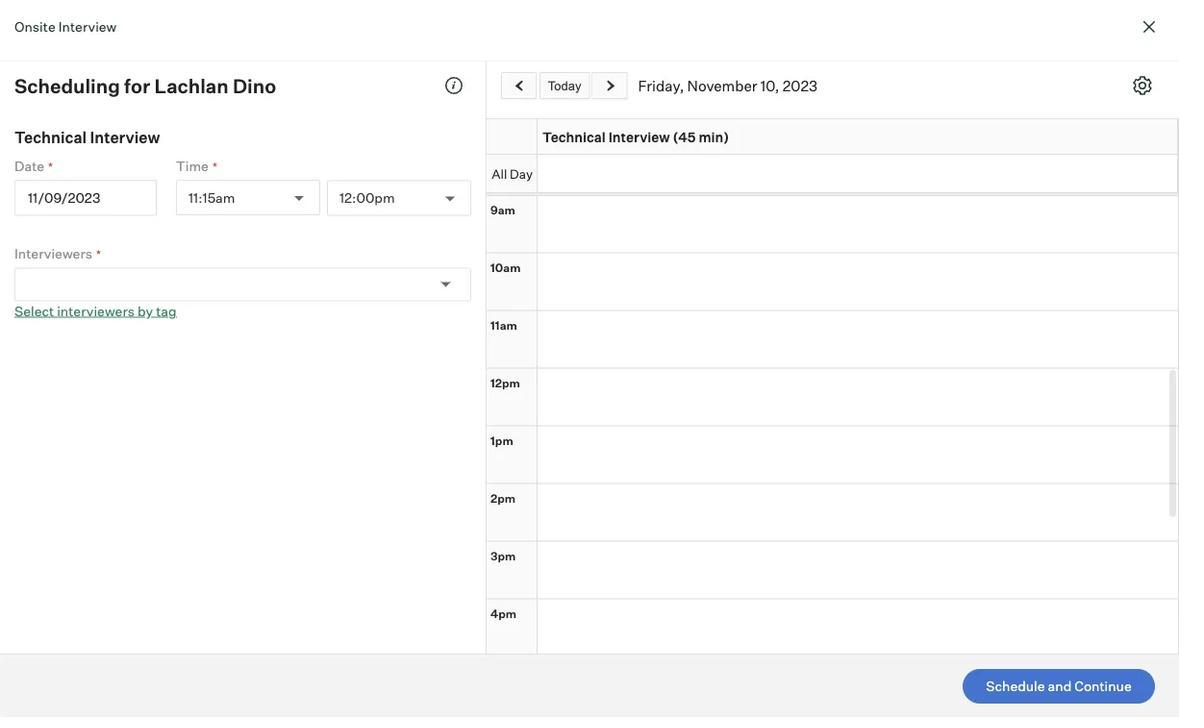 Task type: locate. For each thing, give the bounding box(es) containing it.
schedule and continue button
[[963, 669, 1155, 704]]

technical
[[14, 127, 87, 147], [542, 128, 606, 145]]

time
[[176, 157, 209, 174]]

day
[[510, 166, 533, 181]]

1 horizontal spatial technical
[[542, 128, 606, 145]]

interview down the 'for' at the top left
[[90, 127, 160, 147]]

date
[[14, 157, 44, 174]]

technical down today button
[[542, 128, 606, 145]]

onsite
[[14, 18, 55, 35]]

(45
[[673, 128, 696, 145]]

4pm
[[490, 606, 517, 621]]

by
[[138, 302, 153, 319]]

interview
[[58, 18, 117, 35], [90, 127, 160, 147], [608, 128, 670, 145]]

2pm
[[490, 491, 516, 505]]

all
[[492, 166, 507, 181]]

9am
[[490, 202, 515, 217]]

select interviewers by tag
[[14, 302, 177, 319]]

left single arrow image
[[512, 80, 527, 92]]

technical interview
[[14, 127, 160, 147]]

interview right onsite
[[58, 18, 117, 35]]

12pm
[[490, 376, 520, 390]]

11:15am
[[188, 189, 235, 206]]

10am
[[490, 260, 521, 275]]

lachlan
[[154, 74, 229, 98]]

10,
[[761, 76, 779, 94]]

close image
[[1138, 15, 1161, 38]]

tag
[[156, 302, 177, 319]]

interview left the (45
[[608, 128, 670, 145]]

onsite interview
[[14, 18, 117, 35]]

2023
[[783, 76, 818, 94]]

today button
[[540, 72, 590, 99]]

technical up date
[[14, 127, 87, 147]]

0 horizontal spatial technical
[[14, 127, 87, 147]]

technical for technical interview (45 min)
[[542, 128, 606, 145]]



Task type: describe. For each thing, give the bounding box(es) containing it.
11am
[[490, 318, 517, 332]]

scheduling
[[14, 74, 120, 98]]

candidate details image
[[444, 76, 464, 95]]

scheduling for lachlan dino
[[14, 74, 276, 98]]

interview for technical interview (45 min)
[[608, 128, 670, 145]]

for
[[124, 74, 150, 98]]

and
[[1048, 678, 1072, 695]]

schedule and continue
[[986, 678, 1132, 695]]

interview for onsite interview
[[58, 18, 117, 35]]

3pm
[[490, 549, 516, 563]]

technical interview (45 min)
[[542, 128, 729, 145]]

friday,
[[638, 76, 684, 94]]

interview for technical interview
[[90, 127, 160, 147]]

1pm
[[490, 433, 513, 448]]

right single arrow image
[[603, 80, 618, 92]]

schedule
[[986, 678, 1045, 695]]

select interviewers by tag link
[[14, 302, 177, 319]]

settings image
[[1133, 76, 1152, 95]]

today
[[548, 78, 581, 93]]

november
[[687, 76, 757, 94]]

11/09/2023
[[28, 189, 100, 206]]

interviewers
[[57, 302, 135, 319]]

continue
[[1075, 678, 1132, 695]]

min)
[[699, 128, 729, 145]]

friday, november 10, 2023
[[638, 76, 818, 94]]

all day
[[492, 166, 533, 181]]

interviewers
[[14, 245, 92, 262]]

select
[[14, 302, 54, 319]]

12:00pm
[[339, 190, 395, 207]]

technical for technical interview
[[14, 127, 87, 147]]

dino
[[233, 74, 276, 98]]



Task type: vqa. For each thing, say whether or not it's contained in the screenshot.
9Am at left top
yes



